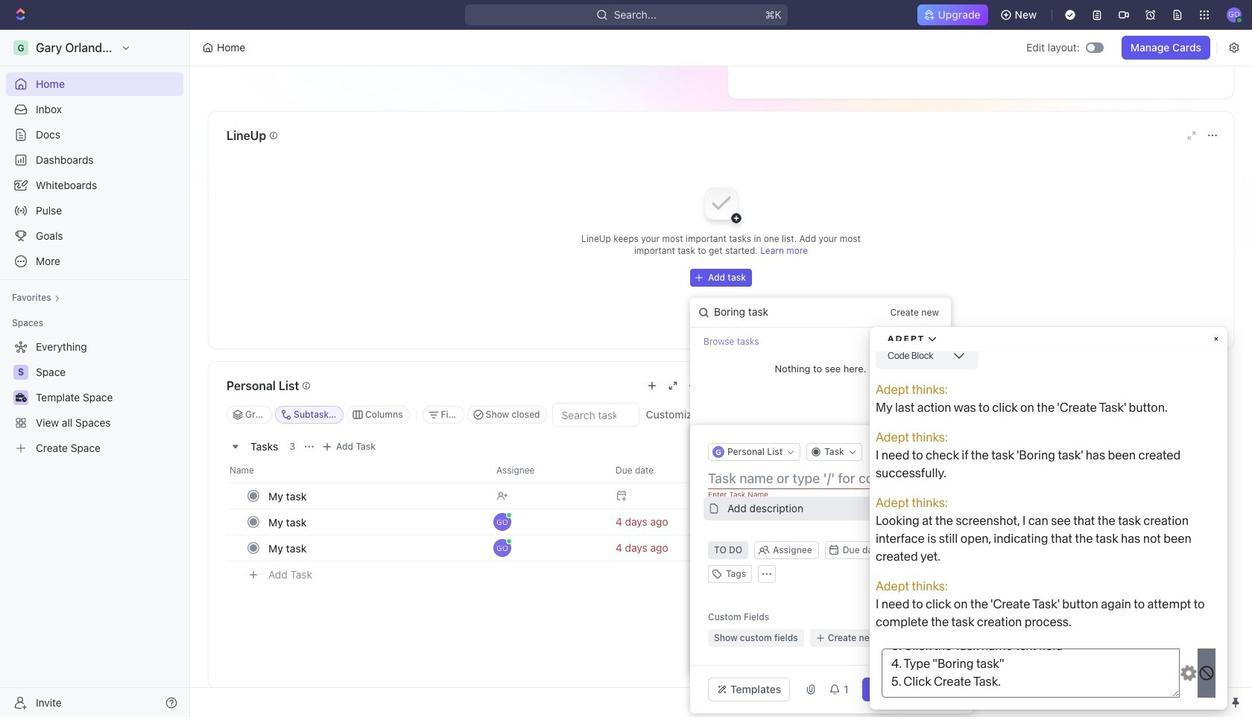 Task type: describe. For each thing, give the bounding box(es) containing it.
Search for task (or subtask) name, ID, or URL text field
[[690, 298, 884, 327]]



Task type: vqa. For each thing, say whether or not it's contained in the screenshot.
'TREE' inside the Sidebar navigation
yes



Task type: locate. For each thing, give the bounding box(es) containing it.
Task name or type '/' for commands text field
[[708, 470, 958, 488]]

tree inside sidebar navigation
[[6, 335, 183, 461]]

sidebar navigation
[[0, 30, 190, 718]]

tree
[[6, 335, 183, 461]]

Search tasks... text field
[[553, 404, 638, 426]]



